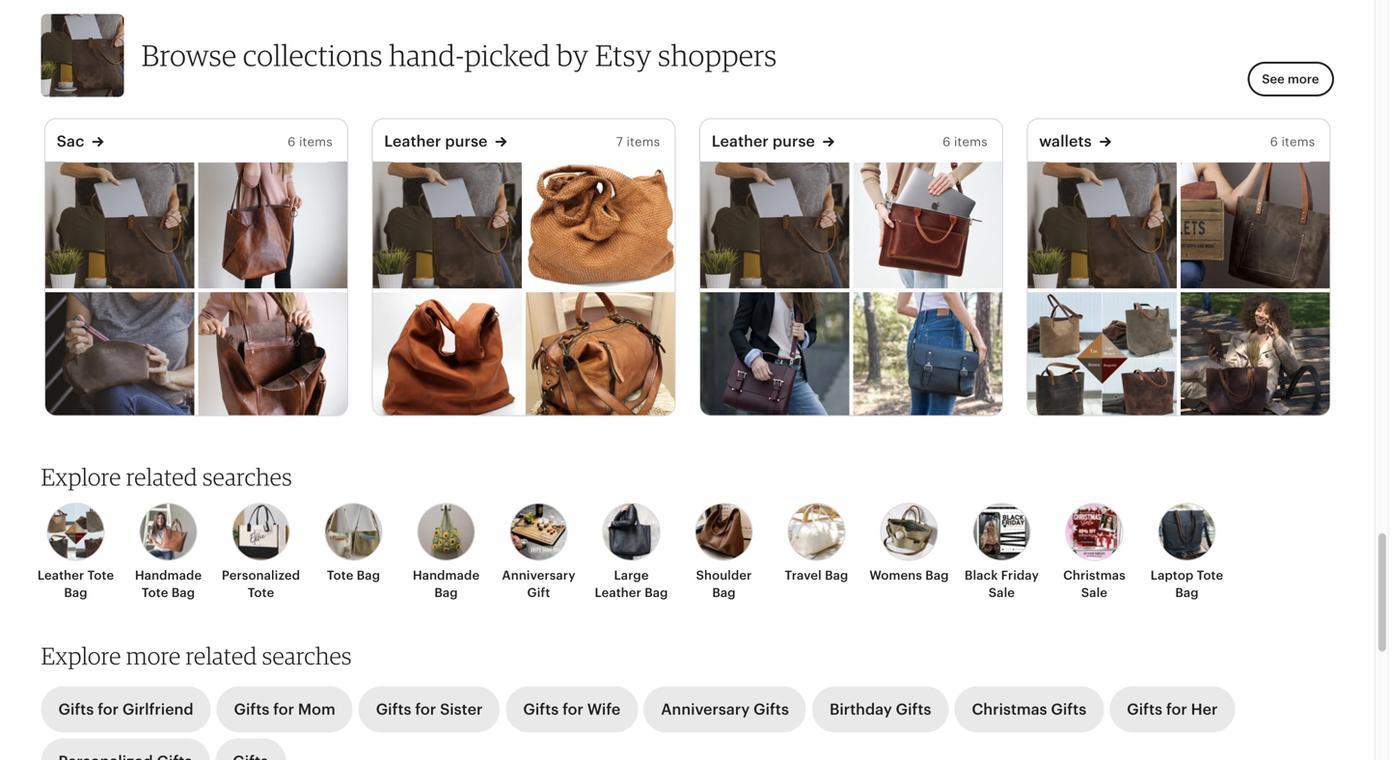 Task type: vqa. For each thing, say whether or not it's contained in the screenshot.
first 6 from the right
yes



Task type: locate. For each thing, give the bounding box(es) containing it.
bag down shoulder
[[712, 586, 736, 600]]

6 items for sac
[[288, 135, 333, 149]]

large leather bag
[[595, 568, 668, 600]]

bag down laptop
[[1176, 586, 1199, 600]]

anniversary gift
[[502, 568, 576, 600]]

christmas for gifts
[[972, 701, 1048, 719]]

shoulder bag
[[696, 568, 752, 600]]

3 for from the left
[[415, 701, 436, 719]]

related down personalized tote
[[186, 641, 257, 670]]

see more
[[1262, 72, 1320, 86]]

1 6 from the left
[[288, 135, 296, 149]]

1 vertical spatial anniversary
[[661, 701, 750, 719]]

handmade for bag
[[413, 568, 480, 583]]

travel bag
[[785, 568, 849, 583]]

personalized tote link
[[221, 503, 302, 602]]

0 horizontal spatial christmas
[[972, 701, 1048, 719]]

6 items down see more link
[[1270, 135, 1316, 149]]

1 purse from the left
[[445, 132, 488, 150]]

0 vertical spatial searches
[[203, 463, 292, 491]]

for for wife
[[563, 701, 584, 719]]

1 horizontal spatial sale
[[1082, 586, 1108, 600]]

leather makeup bag, personalized bridesmaid makeup bag, bridesmaid gift, makeup organizer, leather cosmetic bag, monongram make up bag image
[[45, 292, 194, 419]]

anniversary gifts link
[[644, 687, 807, 733]]

5 for from the left
[[1167, 701, 1188, 719]]

for
[[98, 701, 119, 719], [273, 701, 294, 719], [415, 701, 436, 719], [563, 701, 584, 719], [1167, 701, 1188, 719]]

4 for from the left
[[563, 701, 584, 719]]

3 items from the left
[[954, 135, 988, 149]]

gifts for mom
[[234, 701, 336, 719]]

for left sister
[[415, 701, 436, 719]]

anniversary gift link
[[498, 503, 579, 602]]

bag inside 'shoulder bag'
[[712, 586, 736, 600]]

handmade up explore more related searches
[[135, 568, 202, 583]]

shoppers
[[658, 37, 777, 73]]

2 explore from the top
[[41, 641, 121, 670]]

laptop tote bag link
[[1147, 503, 1228, 602]]

1 leather purse from the left
[[384, 132, 488, 150]]

2 leather purse from the left
[[712, 132, 815, 150]]

6 items up personalized macbook bag, leather laptop bag women, custom laptop bag women, 17 inch laptop bag women, laptop bag with zipper image
[[943, 135, 988, 149]]

tote inside leather tote bag
[[87, 568, 114, 583]]

gifts
[[58, 701, 94, 719], [234, 701, 270, 719], [376, 701, 412, 719], [523, 701, 559, 719], [754, 701, 789, 719], [896, 701, 932, 719], [1051, 701, 1087, 719], [1127, 701, 1163, 719]]

bag right the "travel"
[[825, 568, 849, 583]]

items for personalized macbook bag, leather laptop bag women, custom laptop bag women, 17 inch laptop bag women, laptop bag with zipper image
[[954, 135, 988, 149]]

2 leather tote bag christmas sale, leather anniversary gift for women, personalized leather laptop work student bag, tote with pocket image from the left
[[373, 161, 522, 288]]

bag inside handmade tote bag
[[172, 586, 195, 600]]

items for woven leather bag leather handbag florence 'image'
[[627, 135, 660, 149]]

sale down friday
[[989, 586, 1015, 600]]

1 horizontal spatial 6
[[943, 135, 951, 149]]

bag left handmade tote bag on the bottom left
[[64, 586, 88, 600]]

etsy
[[595, 37, 652, 73]]

tote inside personalized tote
[[248, 586, 274, 600]]

handmade bag
[[413, 568, 480, 600]]

4 leather tote bag christmas sale, leather anniversary gift for women, personalized leather laptop work student bag, tote with pocket image from the left
[[1028, 161, 1177, 288]]

for for sister
[[415, 701, 436, 719]]

1 horizontal spatial leather purse
[[712, 132, 815, 150]]

0 horizontal spatial sale
[[989, 586, 1015, 600]]

1 vertical spatial searches
[[262, 641, 352, 670]]

handmade tote bag link
[[128, 503, 209, 602]]

2 sale from the left
[[1082, 586, 1108, 600]]

birthday
[[830, 701, 892, 719]]

related up handmade tote bag link
[[126, 463, 198, 491]]

tote left handmade tote bag on the bottom left
[[87, 568, 114, 583]]

leather tote bag christmas sale, leather anniversary gift for women, personalized leather laptop work student bag, tote with pocket image
[[45, 161, 194, 288], [373, 161, 522, 288], [700, 161, 849, 288], [1028, 161, 1177, 288]]

handmade for tote
[[135, 568, 202, 583]]

handmade tote bag
[[135, 568, 202, 600]]

1 handmade from the left
[[135, 568, 202, 583]]

explore inside region
[[41, 463, 121, 491]]

large
[[614, 568, 649, 583]]

anniversary for gift
[[502, 568, 576, 583]]

7 gifts from the left
[[1051, 701, 1087, 719]]

items down see more link
[[1282, 135, 1316, 149]]

items for leather tote bag for women, personalized leather tote, everyday use shoulder bag, handmade crossbody bag, student laptop bag, gift for her image
[[1282, 135, 1316, 149]]

6 items
[[288, 135, 333, 149], [943, 135, 988, 149], [1270, 135, 1316, 149]]

anniversary inside explore related searches region
[[502, 568, 576, 583]]

explore up gifts for girlfriend link
[[41, 641, 121, 670]]

black friday sale link
[[962, 503, 1043, 602]]

1 for from the left
[[98, 701, 119, 719]]

christmas sale link
[[1054, 503, 1135, 602]]

2 handmade from the left
[[413, 568, 480, 583]]

0 vertical spatial explore
[[41, 463, 121, 491]]

for for mom
[[273, 701, 294, 719]]

leather satchel,leather briefcase,laptop bag women,laptop bag,womens laptop bag,leather messenger bag,womens messenger bag leather image
[[700, 292, 849, 419]]

related
[[126, 463, 198, 491], [186, 641, 257, 670]]

2 items from the left
[[627, 135, 660, 149]]

1 horizontal spatial christmas
[[1064, 568, 1126, 583]]

womens bag link
[[869, 503, 950, 584]]

black friday sale
[[965, 568, 1039, 600]]

christmas inside 'link'
[[972, 701, 1048, 719]]

bag inside 'laptop tote bag'
[[1176, 586, 1199, 600]]

1 horizontal spatial anniversary
[[661, 701, 750, 719]]

items up personalized macbook bag, leather laptop bag women, custom laptop bag women, 17 inch laptop bag women, laptop bag with zipper image
[[954, 135, 988, 149]]

tote down personalized
[[248, 586, 274, 600]]

1 horizontal spatial 6 items
[[943, 135, 988, 149]]

6 up large brown oversize tote bag - cognac leather shopper bag, oversized tote, big shoulder bag, travel bag - shopping bag - everyday purse image at the left top
[[288, 135, 296, 149]]

laptop
[[1151, 568, 1194, 583]]

1 items from the left
[[299, 135, 333, 149]]

anniversary
[[502, 568, 576, 583], [661, 701, 750, 719]]

1 6 items from the left
[[288, 135, 333, 149]]

wallets
[[1040, 132, 1092, 150]]

mom
[[298, 701, 336, 719]]

0 horizontal spatial 6
[[288, 135, 296, 149]]

0 horizontal spatial handmade
[[135, 568, 202, 583]]

0 horizontal spatial anniversary
[[502, 568, 576, 583]]

more
[[1288, 72, 1320, 86], [126, 641, 181, 670]]

purse
[[445, 132, 488, 150], [773, 132, 815, 150]]

more up 'girlfriend'
[[126, 641, 181, 670]]

collections
[[243, 37, 383, 73]]

3 leather tote bag christmas sale, leather anniversary gift for women, personalized leather laptop work student bag, tote with pocket image from the left
[[700, 161, 849, 288]]

leather inside large leather bag
[[595, 586, 642, 600]]

items right 7
[[627, 135, 660, 149]]

browse collections hand-picked by etsy shoppers
[[141, 37, 777, 73]]

2 6 items from the left
[[943, 135, 988, 149]]

1 vertical spatial explore
[[41, 641, 121, 670]]

for left wife
[[563, 701, 584, 719]]

items
[[299, 135, 333, 149], [627, 135, 660, 149], [954, 135, 988, 149], [1282, 135, 1316, 149]]

0 horizontal spatial more
[[126, 641, 181, 670]]

handmade
[[135, 568, 202, 583], [413, 568, 480, 583]]

6 items down collections
[[288, 135, 333, 149]]

6 up personalized macbook bag, leather laptop bag women, custom laptop bag women, 17 inch laptop bag women, laptop bag with zipper image
[[943, 135, 951, 149]]

bag
[[357, 568, 380, 583], [825, 568, 849, 583], [926, 568, 949, 583], [64, 586, 88, 600], [172, 586, 195, 600], [435, 586, 458, 600], [645, 586, 668, 600], [712, 586, 736, 600], [1176, 586, 1199, 600]]

tote inside 'laptop tote bag'
[[1197, 568, 1224, 583]]

christmas inside explore related searches region
[[1064, 568, 1126, 583]]

1 leather tote bag christmas sale, leather anniversary gift for women, personalized leather laptop work student bag, tote with pocket image from the left
[[45, 161, 194, 288]]

tote
[[87, 568, 114, 583], [327, 568, 354, 583], [1197, 568, 1224, 583], [142, 586, 168, 600], [248, 586, 274, 600]]

tote up explore more related searches
[[142, 586, 168, 600]]

1 explore from the top
[[41, 463, 121, 491]]

1 horizontal spatial more
[[1288, 72, 1320, 86]]

leather
[[384, 132, 441, 150], [712, 132, 769, 150], [37, 568, 84, 583], [595, 586, 642, 600]]

explore up leather tote bag link
[[41, 463, 121, 491]]

3 6 items from the left
[[1270, 135, 1316, 149]]

gift
[[527, 586, 550, 600]]

1 vertical spatial christmas
[[972, 701, 1048, 719]]

0 horizontal spatial purse
[[445, 132, 488, 150]]

for left 'girlfriend'
[[98, 701, 119, 719]]

related inside explore related searches region
[[126, 463, 198, 491]]

christmas
[[1064, 568, 1126, 583], [972, 701, 1048, 719]]

tote right laptop
[[1197, 568, 1224, 583]]

more right see
[[1288, 72, 1320, 86]]

6 for leather purse
[[943, 135, 951, 149]]

tote for laptop tote bag
[[1197, 568, 1224, 583]]

see
[[1262, 72, 1285, 86]]

6 down see
[[1270, 135, 1279, 149]]

0 vertical spatial related
[[126, 463, 198, 491]]

leather tote bag christmas sale, leather anniversary gift for women, personalized leather laptop work student bag, tote with pocket image for leather satchel,leather briefcase,laptop bag women,laptop bag,womens laptop bag,leather messenger bag,womens messenger bag leather image
[[700, 161, 849, 288]]

searches up mom
[[262, 641, 352, 670]]

0 vertical spatial more
[[1288, 72, 1320, 86]]

8 gifts from the left
[[1127, 701, 1163, 719]]

2 horizontal spatial 6
[[1270, 135, 1279, 149]]

laptop tote bag
[[1151, 568, 1224, 600]]

large leather bag link
[[591, 503, 672, 602]]

explore more related searches
[[41, 641, 352, 670]]

explore related searches region
[[29, 463, 1346, 637]]

for left her
[[1167, 701, 1188, 719]]

1 horizontal spatial purse
[[773, 132, 815, 150]]

bag down large
[[645, 586, 668, 600]]

0 horizontal spatial 6 items
[[288, 135, 333, 149]]

searches up the personalized tote link
[[203, 463, 292, 491]]

0 vertical spatial christmas
[[1064, 568, 1126, 583]]

gifts for mom link
[[217, 687, 353, 733]]

gifts inside 'link'
[[1051, 701, 1087, 719]]

2 for from the left
[[273, 701, 294, 719]]

1 sale from the left
[[989, 586, 1015, 600]]

2 6 from the left
[[943, 135, 951, 149]]

6
[[288, 135, 296, 149], [943, 135, 951, 149], [1270, 135, 1279, 149]]

searches
[[203, 463, 292, 491], [262, 641, 352, 670]]

items down collections
[[299, 135, 333, 149]]

4 items from the left
[[1282, 135, 1316, 149]]

0 vertical spatial anniversary
[[502, 568, 576, 583]]

sale right 'black friday sale'
[[1082, 586, 1108, 600]]

1 vertical spatial more
[[126, 641, 181, 670]]

for left mom
[[273, 701, 294, 719]]

explore
[[41, 463, 121, 491], [41, 641, 121, 670]]

bag up explore more related searches
[[172, 586, 195, 600]]

0 horizontal spatial leather purse
[[384, 132, 488, 150]]

more for explore
[[126, 641, 181, 670]]

handmade right tote bag
[[413, 568, 480, 583]]

2 horizontal spatial 6 items
[[1270, 135, 1316, 149]]

sale
[[989, 586, 1015, 600], [1082, 586, 1108, 600]]

leather purse
[[384, 132, 488, 150], [712, 132, 815, 150]]

bag left gift
[[435, 586, 458, 600]]

2 purse from the left
[[773, 132, 815, 150]]

tote inside handmade tote bag
[[142, 586, 168, 600]]

3 6 from the left
[[1270, 135, 1279, 149]]

womens bag
[[870, 568, 949, 583]]

handmade bag link
[[406, 503, 487, 602]]

bag inside leather tote bag
[[64, 586, 88, 600]]

1 horizontal spatial handmade
[[413, 568, 480, 583]]

womens
[[870, 568, 923, 583]]

leather tote bag
[[37, 568, 114, 600]]

birthday gifts
[[830, 701, 932, 719]]



Task type: describe. For each thing, give the bounding box(es) containing it.
bag left 'handmade bag'
[[357, 568, 380, 583]]

her
[[1191, 701, 1218, 719]]

anniversary gifts
[[661, 701, 789, 719]]

cognac brown oversize shopper bag - large leather tote bag - big shoulder bag, travel bag, shopping bag - oversized tote - everyday purse image
[[198, 292, 347, 419]]

woven leather bag leather handbag florence image
[[526, 161, 675, 288]]

5 gifts from the left
[[754, 701, 789, 719]]

birthday gifts link
[[812, 687, 949, 733]]

leather inside leather tote bag
[[37, 568, 84, 583]]

leather tote bag christmas sale, leather anniversary gift for women, personalized leather laptop work student bag, tote with pocket image for leather bag soft leather handbag women leather purse hobo soft bag italy image
[[373, 161, 522, 288]]

tote bag
[[327, 568, 380, 583]]

for for her
[[1167, 701, 1188, 719]]

leather bag soft leather handbag women leather purse hobo soft bag italy image
[[373, 292, 522, 419]]

personalized
[[222, 568, 300, 583]]

1 vertical spatial related
[[186, 641, 257, 670]]

7 items
[[616, 135, 660, 149]]

6 for wallets
[[1270, 135, 1279, 149]]

leather purse for 7 items
[[384, 132, 488, 150]]

gifts for wife link
[[506, 687, 638, 733]]

gifts for girlfriend link
[[41, 687, 211, 733]]

bag inside 'handmade bag'
[[435, 586, 458, 600]]

sac
[[57, 132, 84, 150]]

friday
[[1001, 568, 1039, 583]]

bag inside large leather bag
[[645, 586, 668, 600]]

leather tote bag link
[[35, 503, 116, 602]]

christmas for sale
[[1064, 568, 1126, 583]]

explore for explore more related searches
[[41, 641, 121, 670]]

leather tote bag christmas sale, leather anniversary gift for women, personalized leather laptop work student bag, tote with pocket image for leather makeup bag, personalized bridesmaid makeup bag, bridesmaid gift, makeup organizer, leather cosmetic bag, monongram make up bag "image"
[[45, 161, 194, 288]]

gifts for her
[[1127, 701, 1218, 719]]

by
[[557, 37, 589, 73]]

black
[[965, 568, 998, 583]]

3 gifts from the left
[[376, 701, 412, 719]]

gifts for sister link
[[359, 687, 500, 733]]

gifts for her link
[[1110, 687, 1236, 733]]

gifts for sister
[[376, 701, 483, 719]]

see more link
[[1248, 62, 1334, 97]]

leather tote bag for women, personalized leather tote, everyday use shoulder bag, handmade crossbody bag, student laptop bag, gift for her image
[[1181, 161, 1330, 288]]

7
[[616, 135, 623, 149]]

shoulder
[[696, 568, 752, 583]]

searches inside region
[[203, 463, 292, 491]]

picked
[[465, 37, 551, 73]]

christmas sale
[[1064, 568, 1126, 600]]

bag right womens
[[926, 568, 949, 583]]

sale inside 'black friday sale'
[[989, 586, 1015, 600]]

travel
[[785, 568, 822, 583]]

1 gifts from the left
[[58, 701, 94, 719]]

christmas sale women's leather tote bag, leather macbook tote bag, distressed leather personalized shoulder bag, tote bag for her image
[[1028, 292, 1177, 419]]

sale,leather laptop bag,laptop bag women,computer bag,13 inch laptop bag,17 inch laptop bag,mens messenger bag,laptop messenger bag image
[[853, 292, 1002, 419]]

tote bag link
[[313, 503, 394, 584]]

explore related searches
[[41, 463, 292, 491]]

gifts for girlfriend
[[58, 701, 194, 719]]

hand-
[[389, 37, 465, 73]]

wife
[[587, 701, 621, 719]]

tote for handmade tote bag
[[142, 586, 168, 600]]

explore for explore related searches
[[41, 463, 121, 491]]

6 gifts from the left
[[896, 701, 932, 719]]

tote right personalized
[[327, 568, 354, 583]]

purse for 6
[[773, 132, 815, 150]]

gifts for wife
[[523, 701, 621, 719]]

leather tote bag christmas sale, leather anniversary gift for women, personalized leather laptop work student bag, tote with pocket image for "christmas sale women's leather tote bag, leather macbook tote bag, distressed leather personalized shoulder bag, tote bag for her" image
[[1028, 161, 1177, 288]]

6 items for leather purse
[[943, 135, 988, 149]]

shoulder bag link
[[684, 503, 765, 602]]

6 items for wallets
[[1270, 135, 1316, 149]]

items for large brown oversize tote bag - cognac leather shopper bag, oversized tote, big shoulder bag, travel bag - shopping bag - everyday purse image at the left top
[[299, 135, 333, 149]]

large brown oversize tote bag - cognac leather shopper bag, oversized tote, big shoulder bag, travel bag - shopping bag - everyday purse image
[[198, 161, 347, 288]]

sale inside christmas sale
[[1082, 586, 1108, 600]]

distressed leather red tote, huge sale personalized tote bag, leather macbook bag, leather shoulder bag with pockets, gift for her image
[[1181, 292, 1330, 419]]

more for see
[[1288, 72, 1320, 86]]

anniversary for gifts
[[661, 701, 750, 719]]

girlfriend
[[122, 701, 194, 719]]

christmas gifts
[[972, 701, 1087, 719]]

tote for leather tote bag
[[87, 568, 114, 583]]

2 gifts from the left
[[234, 701, 270, 719]]

christmas gifts link
[[955, 687, 1104, 733]]

personalized tote
[[222, 568, 300, 600]]

6 for sac
[[288, 135, 296, 149]]

sister
[[440, 701, 483, 719]]

personalized macbook bag, leather laptop bag women, custom laptop bag women, 17 inch laptop bag women, laptop bag with zipper image
[[853, 161, 1002, 288]]

browse
[[141, 37, 237, 73]]

for for girlfriend
[[98, 701, 119, 719]]

travel bag link
[[776, 503, 857, 584]]

leather purse for 6 items
[[712, 132, 815, 150]]

purse for 7
[[445, 132, 488, 150]]

leather bag soft leather handbag italy leather purse big bag image
[[526, 292, 675, 419]]

tote for personalized tote
[[248, 586, 274, 600]]

4 gifts from the left
[[523, 701, 559, 719]]



